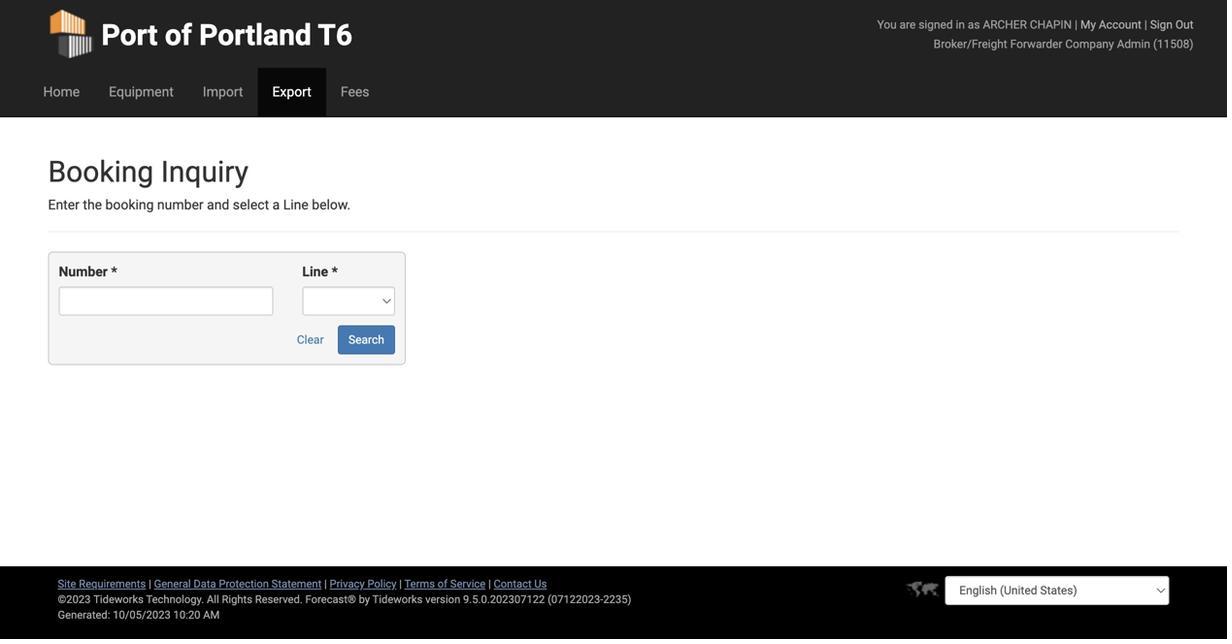 Task type: locate. For each thing, give the bounding box(es) containing it.
of
[[165, 18, 192, 52], [438, 578, 448, 591]]

0 vertical spatial of
[[165, 18, 192, 52]]

number
[[157, 197, 204, 213]]

| up 9.5.0.202307122
[[488, 578, 491, 591]]

| up "tideworks"
[[399, 578, 402, 591]]

equipment
[[109, 84, 174, 100]]

generated:
[[58, 609, 110, 622]]

| left general
[[149, 578, 151, 591]]

protection
[[219, 578, 269, 591]]

export button
[[258, 68, 326, 116]]

requirements
[[79, 578, 146, 591]]

0 horizontal spatial of
[[165, 18, 192, 52]]

©2023 tideworks
[[58, 594, 144, 606]]

service
[[450, 578, 486, 591]]

equipment button
[[94, 68, 188, 116]]

9.5.0.202307122
[[463, 594, 545, 606]]

* for line *
[[332, 264, 338, 280]]

* down below.
[[332, 264, 338, 280]]

version
[[425, 594, 460, 606]]

reserved.
[[255, 594, 303, 606]]

1 horizontal spatial of
[[438, 578, 448, 591]]

by
[[359, 594, 370, 606]]

clear button
[[286, 326, 334, 355]]

signed
[[919, 18, 953, 32]]

booking
[[105, 197, 154, 213]]

all
[[207, 594, 219, 606]]

contact
[[494, 578, 532, 591]]

contact us link
[[494, 578, 547, 591]]

site requirements | general data protection statement | privacy policy | terms of service | contact us ©2023 tideworks technology. all rights reserved. forecast® by tideworks version 9.5.0.202307122 (07122023-2235) generated: 10/05/2023 10:20 am
[[58, 578, 631, 622]]

forecast®
[[305, 594, 356, 606]]

| left the my
[[1075, 18, 1078, 32]]

1 * from the left
[[111, 264, 117, 280]]

line
[[283, 197, 308, 213], [302, 264, 328, 280]]

export
[[272, 84, 311, 100]]

1 horizontal spatial *
[[332, 264, 338, 280]]

home button
[[29, 68, 94, 116]]

* for number *
[[111, 264, 117, 280]]

Number * text field
[[59, 287, 273, 316]]

of up version
[[438, 578, 448, 591]]

privacy
[[330, 578, 365, 591]]

import button
[[188, 68, 258, 116]]

0 horizontal spatial *
[[111, 264, 117, 280]]

0 vertical spatial line
[[283, 197, 308, 213]]

10:20
[[173, 609, 200, 622]]

inquiry
[[161, 155, 248, 189]]

out
[[1176, 18, 1194, 32]]

t6
[[318, 18, 353, 52]]

and
[[207, 197, 229, 213]]

technology.
[[146, 594, 204, 606]]

rights
[[222, 594, 252, 606]]

privacy policy link
[[330, 578, 397, 591]]

broker/freight
[[934, 37, 1007, 51]]

*
[[111, 264, 117, 280], [332, 264, 338, 280]]

general
[[154, 578, 191, 591]]

(07122023-
[[548, 594, 603, 606]]

a
[[272, 197, 280, 213]]

line right 'a'
[[283, 197, 308, 213]]

line inside booking inquiry enter the booking number and select a line below.
[[283, 197, 308, 213]]

general data protection statement link
[[154, 578, 322, 591]]

my account link
[[1080, 18, 1142, 32]]

line up clear
[[302, 264, 328, 280]]

admin
[[1117, 37, 1150, 51]]

number
[[59, 264, 108, 280]]

1 vertical spatial of
[[438, 578, 448, 591]]

10/05/2023
[[113, 609, 171, 622]]

|
[[1075, 18, 1078, 32], [1144, 18, 1147, 32], [149, 578, 151, 591], [324, 578, 327, 591], [399, 578, 402, 591], [488, 578, 491, 591]]

of right the port
[[165, 18, 192, 52]]

* right the number
[[111, 264, 117, 280]]

fees button
[[326, 68, 384, 116]]

2 * from the left
[[332, 264, 338, 280]]

search
[[349, 333, 384, 347]]

as
[[968, 18, 980, 32]]



Task type: vqa. For each thing, say whether or not it's contained in the screenshot.
Signed
yes



Task type: describe. For each thing, give the bounding box(es) containing it.
terms of service link
[[404, 578, 486, 591]]

chapin
[[1030, 18, 1072, 32]]

sign out link
[[1150, 18, 1194, 32]]

search button
[[338, 326, 395, 355]]

am
[[203, 609, 220, 622]]

2235)
[[603, 594, 631, 606]]

number *
[[59, 264, 117, 280]]

terms
[[404, 578, 435, 591]]

line *
[[302, 264, 338, 280]]

1 vertical spatial line
[[302, 264, 328, 280]]

you are signed in as archer chapin | my account | sign out broker/freight forwarder company admin (11508)
[[877, 18, 1194, 51]]

import
[[203, 84, 243, 100]]

the
[[83, 197, 102, 213]]

data
[[194, 578, 216, 591]]

site requirements link
[[58, 578, 146, 591]]

port of portland t6 link
[[48, 0, 353, 68]]

clear
[[297, 333, 324, 347]]

tideworks
[[372, 594, 423, 606]]

sign
[[1150, 18, 1173, 32]]

(11508)
[[1153, 37, 1194, 51]]

account
[[1099, 18, 1142, 32]]

site
[[58, 578, 76, 591]]

select
[[233, 197, 269, 213]]

company
[[1065, 37, 1114, 51]]

are
[[900, 18, 916, 32]]

below.
[[312, 197, 351, 213]]

portland
[[199, 18, 311, 52]]

us
[[534, 578, 547, 591]]

fees
[[341, 84, 369, 100]]

in
[[956, 18, 965, 32]]

you
[[877, 18, 897, 32]]

booking
[[48, 155, 154, 189]]

home
[[43, 84, 80, 100]]

port
[[101, 18, 158, 52]]

| up forecast®
[[324, 578, 327, 591]]

my
[[1080, 18, 1096, 32]]

archer
[[983, 18, 1027, 32]]

policy
[[367, 578, 397, 591]]

booking inquiry enter the booking number and select a line below.
[[48, 155, 351, 213]]

statement
[[272, 578, 322, 591]]

forwarder
[[1010, 37, 1062, 51]]

port of portland t6
[[101, 18, 353, 52]]

| left 'sign' at the top right of page
[[1144, 18, 1147, 32]]

of inside site requirements | general data protection statement | privacy policy | terms of service | contact us ©2023 tideworks technology. all rights reserved. forecast® by tideworks version 9.5.0.202307122 (07122023-2235) generated: 10/05/2023 10:20 am
[[438, 578, 448, 591]]

enter
[[48, 197, 80, 213]]



